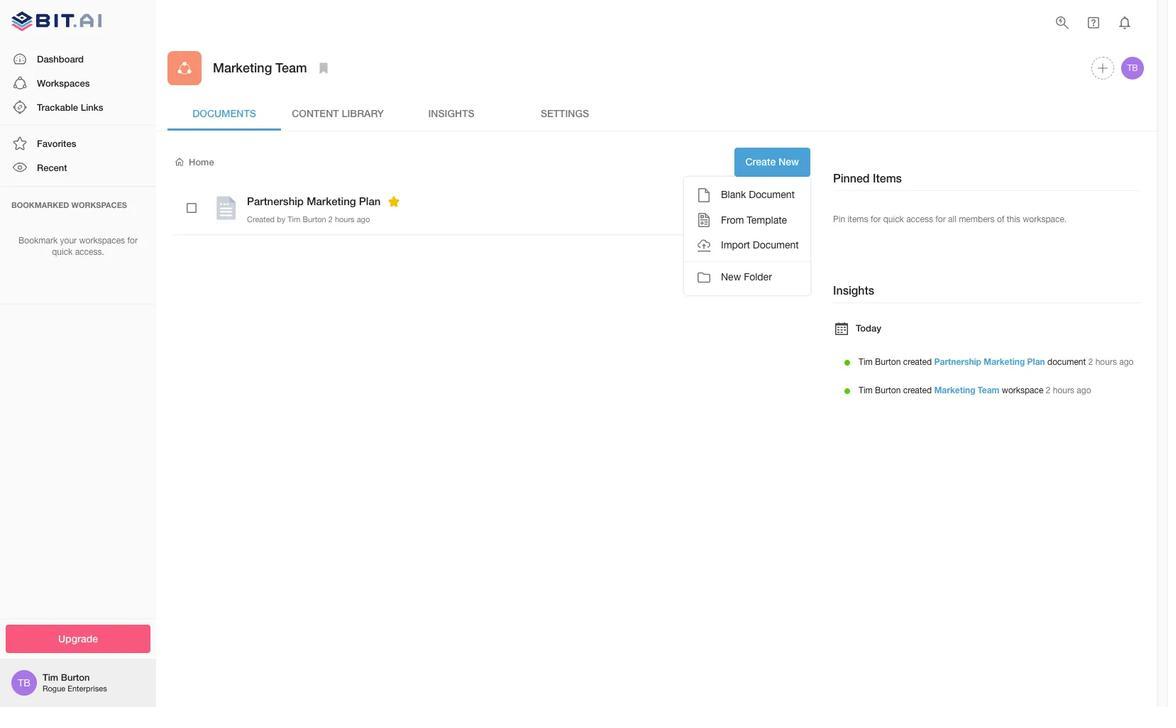 Task type: locate. For each thing, give the bounding box(es) containing it.
burton for marketing
[[876, 386, 901, 396]]

workspaces
[[71, 200, 127, 209]]

tim inside the tim burton created partnership marketing plan document 2 hours ago
[[859, 357, 873, 367]]

partnership
[[247, 195, 304, 207], [935, 357, 982, 367]]

folder
[[744, 271, 772, 282]]

settings link
[[508, 97, 622, 131]]

quick
[[884, 214, 904, 224], [52, 247, 73, 257]]

partnership up marketing team link
[[935, 357, 982, 367]]

0 horizontal spatial partnership
[[247, 195, 304, 207]]

marketing team
[[213, 60, 307, 76]]

0 vertical spatial ago
[[357, 215, 370, 223]]

0 vertical spatial 2
[[329, 215, 333, 223]]

burton for enterprises
[[61, 672, 90, 683]]

partnership marketing plan link
[[935, 357, 1046, 367]]

new folder button
[[685, 265, 811, 290]]

blank document button
[[685, 182, 811, 208]]

2 vertical spatial ago
[[1077, 386, 1092, 396]]

tim burton created marketing team workspace 2 hours ago
[[859, 385, 1092, 396]]

1 horizontal spatial 2
[[1047, 386, 1051, 396]]

tim burton created partnership marketing plan document 2 hours ago
[[859, 357, 1134, 367]]

2 horizontal spatial 2
[[1089, 357, 1094, 367]]

tb button
[[1120, 55, 1147, 82]]

insights link
[[395, 97, 508, 131]]

quick down your
[[52, 247, 73, 257]]

hours
[[335, 215, 355, 223], [1096, 357, 1118, 367], [1054, 386, 1075, 396]]

created
[[904, 357, 932, 367], [904, 386, 932, 396]]

2 horizontal spatial hours
[[1096, 357, 1118, 367]]

ago down partnership marketing plan
[[357, 215, 370, 223]]

from
[[721, 214, 744, 226]]

tim inside tim burton rogue enterprises
[[43, 672, 58, 683]]

new
[[779, 156, 800, 168], [721, 271, 741, 282]]

0 horizontal spatial 2
[[329, 215, 333, 223]]

content
[[292, 107, 339, 119]]

content library link
[[281, 97, 395, 131]]

1 horizontal spatial new
[[779, 156, 800, 168]]

1 horizontal spatial quick
[[884, 214, 904, 224]]

2 horizontal spatial ago
[[1120, 357, 1134, 367]]

from template button
[[685, 208, 811, 233]]

1 vertical spatial hours
[[1096, 357, 1118, 367]]

this
[[1007, 214, 1021, 224]]

document for import document
[[753, 239, 799, 251]]

team down partnership marketing plan link
[[978, 385, 1000, 396]]

0 vertical spatial hours
[[335, 215, 355, 223]]

2 right workspace
[[1047, 386, 1051, 396]]

tim for enterprises
[[43, 672, 58, 683]]

0 horizontal spatial hours
[[335, 215, 355, 223]]

plan
[[359, 195, 381, 207], [1028, 357, 1046, 367]]

insights
[[428, 107, 475, 119], [834, 283, 875, 297]]

1 vertical spatial plan
[[1028, 357, 1046, 367]]

marketing up workspace
[[984, 357, 1026, 367]]

2 right the document
[[1089, 357, 1094, 367]]

0 vertical spatial document
[[749, 189, 795, 200]]

tim
[[288, 215, 301, 223], [859, 357, 873, 367], [859, 386, 873, 396], [43, 672, 58, 683]]

enterprises
[[68, 685, 107, 693]]

burton inside the tim burton created partnership marketing plan document 2 hours ago
[[876, 357, 901, 367]]

marketing
[[213, 60, 272, 76], [307, 195, 356, 207], [984, 357, 1026, 367], [935, 385, 976, 396]]

document inside button
[[753, 239, 799, 251]]

new left folder
[[721, 271, 741, 282]]

1 vertical spatial quick
[[52, 247, 73, 257]]

all
[[949, 214, 957, 224]]

for right workspaces
[[127, 235, 138, 245]]

0 horizontal spatial plan
[[359, 195, 381, 207]]

tab list
[[168, 97, 1147, 131]]

0 vertical spatial new
[[779, 156, 800, 168]]

for
[[871, 214, 881, 224], [936, 214, 946, 224], [127, 235, 138, 245]]

ago down the document
[[1077, 386, 1092, 396]]

1 vertical spatial 2
[[1089, 357, 1094, 367]]

created inside tim burton created marketing team workspace 2 hours ago
[[904, 386, 932, 396]]

document up template
[[749, 189, 795, 200]]

2
[[329, 215, 333, 223], [1089, 357, 1094, 367], [1047, 386, 1051, 396]]

burton
[[303, 215, 326, 223], [876, 357, 901, 367], [876, 386, 901, 396], [61, 672, 90, 683]]

1 vertical spatial ago
[[1120, 357, 1134, 367]]

2 vertical spatial 2
[[1047, 386, 1051, 396]]

tim inside tim burton created marketing team workspace 2 hours ago
[[859, 386, 873, 396]]

access.
[[75, 247, 104, 257]]

2 created from the top
[[904, 386, 932, 396]]

team left bookmark "icon"
[[276, 60, 307, 76]]

created by tim burton 2 hours ago
[[247, 215, 370, 223]]

0 horizontal spatial tb
[[18, 677, 30, 689]]

create
[[746, 156, 776, 168]]

tb
[[1128, 63, 1139, 73], [18, 677, 30, 689]]

hours inside the tim burton created partnership marketing plan document 2 hours ago
[[1096, 357, 1118, 367]]

bookmarked workspaces
[[11, 200, 127, 209]]

pinned items
[[834, 171, 902, 185]]

0 horizontal spatial quick
[[52, 247, 73, 257]]

members
[[959, 214, 995, 224]]

partnership up by
[[247, 195, 304, 207]]

pinned
[[834, 171, 870, 185]]

1 horizontal spatial insights
[[834, 283, 875, 297]]

items
[[848, 214, 869, 224]]

today
[[856, 322, 882, 334]]

document
[[1048, 357, 1087, 367]]

favorites
[[37, 138, 76, 149]]

quick left 'access'
[[884, 214, 904, 224]]

0 horizontal spatial ago
[[357, 215, 370, 223]]

0 vertical spatial quick
[[884, 214, 904, 224]]

hours right the document
[[1096, 357, 1118, 367]]

ago right the document
[[1120, 357, 1134, 367]]

2 down partnership marketing plan
[[329, 215, 333, 223]]

for left all
[[936, 214, 946, 224]]

create new
[[746, 156, 800, 168]]

hours down the document
[[1054, 386, 1075, 396]]

tim for marketing
[[859, 386, 873, 396]]

created up tim burton created marketing team workspace 2 hours ago at the right of the page
[[904, 357, 932, 367]]

1 horizontal spatial partnership
[[935, 357, 982, 367]]

document inside button
[[749, 189, 795, 200]]

burton inside tim burton rogue enterprises
[[61, 672, 90, 683]]

bookmark
[[19, 235, 58, 245]]

workspace
[[1002, 386, 1044, 396]]

1 vertical spatial insights
[[834, 283, 875, 297]]

bookmark your workspaces for quick access.
[[19, 235, 138, 257]]

0 horizontal spatial for
[[127, 235, 138, 245]]

1 horizontal spatial plan
[[1028, 357, 1046, 367]]

upgrade button
[[6, 625, 151, 653]]

0 horizontal spatial insights
[[428, 107, 475, 119]]

plan left the document
[[1028, 357, 1046, 367]]

home
[[189, 156, 214, 168]]

tab list containing documents
[[168, 97, 1147, 131]]

1 vertical spatial new
[[721, 271, 741, 282]]

0 vertical spatial team
[[276, 60, 307, 76]]

created left marketing team link
[[904, 386, 932, 396]]

links
[[81, 102, 103, 113]]

0 horizontal spatial new
[[721, 271, 741, 282]]

workspaces
[[79, 235, 125, 245]]

import document
[[721, 239, 799, 251]]

marketing up documents
[[213, 60, 272, 76]]

1 horizontal spatial tb
[[1128, 63, 1139, 73]]

dashboard
[[37, 53, 84, 64]]

settings
[[541, 107, 589, 119]]

trackable links button
[[0, 95, 156, 119]]

team
[[276, 60, 307, 76], [978, 385, 1000, 396]]

2 vertical spatial hours
[[1054, 386, 1075, 396]]

1 vertical spatial document
[[753, 239, 799, 251]]

for right the items
[[871, 214, 881, 224]]

blank
[[721, 189, 746, 200]]

of
[[998, 214, 1005, 224]]

ago
[[357, 215, 370, 223], [1120, 357, 1134, 367], [1077, 386, 1092, 396]]

created inside the tim burton created partnership marketing plan document 2 hours ago
[[904, 357, 932, 367]]

0 vertical spatial tb
[[1128, 63, 1139, 73]]

1 horizontal spatial team
[[978, 385, 1000, 396]]

1 vertical spatial team
[[978, 385, 1000, 396]]

document down template
[[753, 239, 799, 251]]

document
[[749, 189, 795, 200], [753, 239, 799, 251]]

tim for partnership
[[859, 357, 873, 367]]

burton inside tim burton created marketing team workspace 2 hours ago
[[876, 386, 901, 396]]

hours down partnership marketing plan
[[335, 215, 355, 223]]

plan left remove favorite icon at the left of the page
[[359, 195, 381, 207]]

1 created from the top
[[904, 357, 932, 367]]

1 vertical spatial created
[[904, 386, 932, 396]]

new right create
[[779, 156, 800, 168]]

1 horizontal spatial ago
[[1077, 386, 1092, 396]]

0 vertical spatial created
[[904, 357, 932, 367]]

1 horizontal spatial hours
[[1054, 386, 1075, 396]]

create new button
[[735, 148, 811, 176]]

workspaces
[[37, 77, 90, 89]]

library
[[342, 107, 384, 119]]



Task type: describe. For each thing, give the bounding box(es) containing it.
dashboard button
[[0, 47, 156, 71]]

workspaces button
[[0, 71, 156, 95]]

0 vertical spatial plan
[[359, 195, 381, 207]]

1 vertical spatial tb
[[18, 677, 30, 689]]

pin
[[834, 214, 846, 224]]

burton for partnership
[[876, 357, 901, 367]]

your
[[60, 235, 77, 245]]

1 horizontal spatial for
[[871, 214, 881, 224]]

tb inside button
[[1128, 63, 1139, 73]]

upgrade
[[58, 632, 98, 644]]

for inside bookmark your workspaces for quick access.
[[127, 235, 138, 245]]

from template
[[721, 214, 788, 226]]

marketing team link
[[935, 385, 1000, 396]]

bookmarked
[[11, 200, 69, 209]]

2 inside the tim burton created partnership marketing plan document 2 hours ago
[[1089, 357, 1094, 367]]

document for blank document
[[749, 189, 795, 200]]

created
[[247, 215, 275, 223]]

pin items for quick access for all members of this workspace.
[[834, 214, 1067, 224]]

new folder
[[721, 271, 772, 282]]

ago inside the tim burton created partnership marketing plan document 2 hours ago
[[1120, 357, 1134, 367]]

2 inside tim burton created marketing team workspace 2 hours ago
[[1047, 386, 1051, 396]]

documents
[[193, 107, 256, 119]]

import document button
[[685, 233, 811, 258]]

tim burton rogue enterprises
[[43, 672, 107, 693]]

import
[[721, 239, 751, 251]]

new inside button
[[721, 271, 741, 282]]

0 horizontal spatial team
[[276, 60, 307, 76]]

ago inside tim burton created marketing team workspace 2 hours ago
[[1077, 386, 1092, 396]]

bookmark image
[[315, 60, 332, 77]]

by
[[277, 215, 286, 223]]

created for partnership
[[904, 357, 932, 367]]

blank document
[[721, 189, 795, 200]]

marketing up created by tim burton 2 hours ago
[[307, 195, 356, 207]]

favorites button
[[0, 131, 156, 156]]

content library
[[292, 107, 384, 119]]

items
[[873, 171, 902, 185]]

hours inside tim burton created marketing team workspace 2 hours ago
[[1054, 386, 1075, 396]]

template
[[747, 214, 788, 226]]

marketing down partnership marketing plan link
[[935, 385, 976, 396]]

recent
[[37, 162, 67, 174]]

home link
[[173, 156, 214, 169]]

quick inside bookmark your workspaces for quick access.
[[52, 247, 73, 257]]

workspace.
[[1023, 214, 1067, 224]]

documents link
[[168, 97, 281, 131]]

rogue
[[43, 685, 65, 693]]

1 vertical spatial partnership
[[935, 357, 982, 367]]

trackable links
[[37, 102, 103, 113]]

access
[[907, 214, 934, 224]]

2 horizontal spatial for
[[936, 214, 946, 224]]

0 vertical spatial insights
[[428, 107, 475, 119]]

recent button
[[0, 156, 156, 180]]

trackable
[[37, 102, 78, 113]]

0 vertical spatial partnership
[[247, 195, 304, 207]]

created for marketing
[[904, 386, 932, 396]]

remove favorite image
[[386, 193, 403, 210]]

new inside button
[[779, 156, 800, 168]]

partnership marketing plan
[[247, 195, 381, 207]]



Task type: vqa. For each thing, say whether or not it's contained in the screenshot.
group
no



